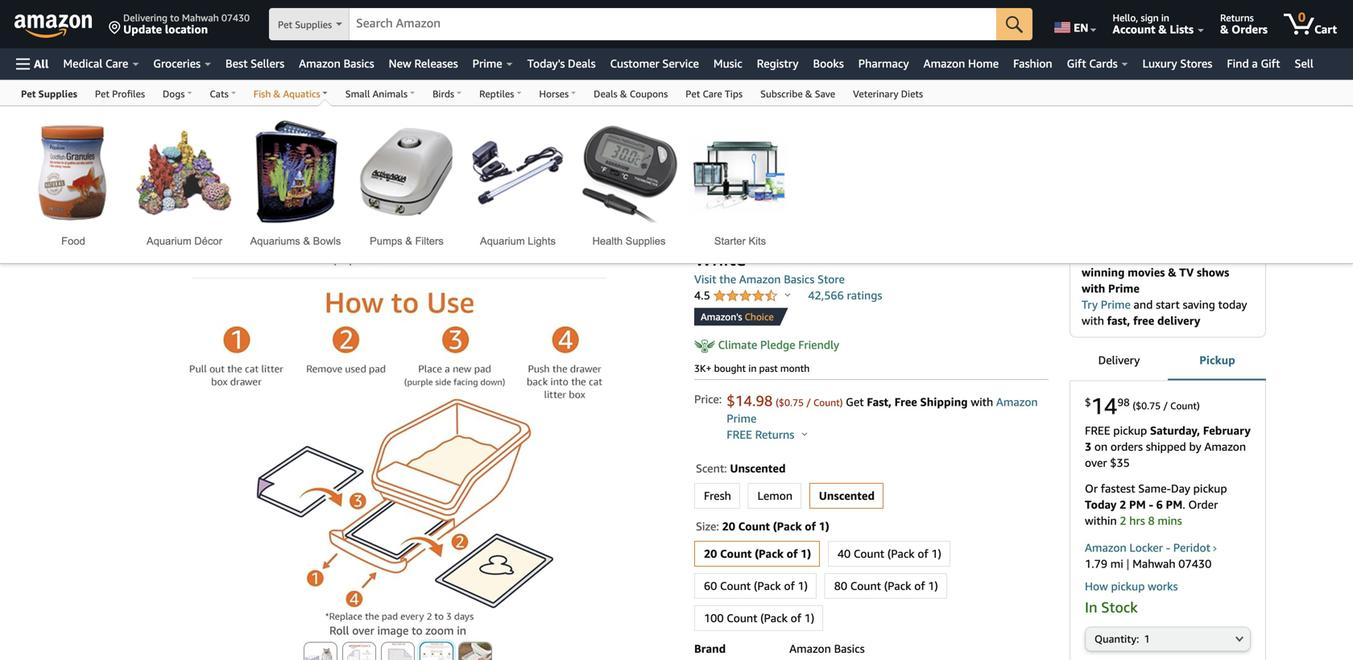 Task type: describe. For each thing, give the bounding box(es) containing it.
(pack for 20 count (pack of 1)
[[755, 547, 784, 561]]

1) for 80 count (pack of 1)
[[928, 580, 939, 593]]

count for 60 count (pack of 1)
[[720, 580, 751, 593]]

pet care tips
[[686, 88, 743, 100]]

diets
[[901, 88, 924, 100]]

20 count (pack of 1) button
[[695, 542, 820, 566]]

medical care link
[[56, 52, 146, 75]]

starter kits
[[715, 235, 766, 247]]

delivery
[[1158, 314, 1201, 327]]

horses link
[[530, 81, 585, 106]]

care for medical
[[105, 57, 128, 70]]

fast, inside enjoy fast, free delivery, exclusive deals, and award- winning movies & tv shows with prime try prime
[[1114, 234, 1138, 247]]

40 count (pack of 1) button
[[829, 542, 950, 566]]

small
[[345, 88, 370, 100]]

tv
[[1180, 266, 1194, 279]]

( inside $14.98 ( $0.75 / count)
[[776, 397, 779, 408]]

today
[[1219, 298, 1248, 311]]

box,
[[695, 221, 731, 245]]

amazon up box,
[[695, 195, 766, 219]]

of for 100 count (pack of 1)
[[791, 612, 802, 625]]

update
[[123, 23, 162, 36]]

unscented inside button
[[819, 489, 875, 503]]

3k+ bought in past month
[[695, 363, 810, 374]]

within
[[1085, 514, 1117, 528]]

pet profiles
[[95, 88, 145, 100]]

basics down 80
[[834, 643, 865, 656]]

pet for pet supplies link
[[21, 88, 36, 100]]

fastest
[[1101, 482, 1136, 495]]

2 vertical spatial to
[[412, 624, 423, 638]]

1) for 100 count (pack of 1)
[[805, 612, 815, 625]]

orders
[[1111, 440, 1143, 453]]

amazon left the 'home'
[[924, 57, 966, 70]]

. order within
[[1085, 498, 1219, 528]]

bowls
[[313, 235, 341, 247]]

all button
[[9, 48, 56, 80]]

basics inside navigation navigation
[[344, 57, 374, 70]]

aquarium lights link
[[467, 118, 570, 263]]

all
[[34, 57, 49, 71]]

$0.75 inside '$ 14 98 ( $0.75 / count)'
[[1136, 400, 1161, 412]]

3
[[1085, 440, 1092, 453]]

groceries link
[[146, 52, 218, 75]]

amazon down 100 count (pack of 1)
[[790, 643, 831, 656]]

2 hrs 8 mins
[[1120, 514, 1183, 528]]

books
[[813, 57, 844, 70]]

pet care tips link
[[677, 81, 752, 106]]

music
[[714, 57, 743, 70]]

kits
[[749, 235, 766, 247]]

month
[[781, 363, 810, 374]]

of for 40 count (pack of 1)
[[918, 547, 929, 561]]

movies
[[1128, 266, 1166, 279]]

health supplies link
[[578, 118, 681, 263]]

account & lists
[[1113, 23, 1194, 36]]

stock
[[1102, 599, 1138, 616]]

music link
[[707, 52, 750, 75]]

0
[[1299, 9, 1306, 25]]

1 vertical spatial free
[[1134, 314, 1155, 327]]

(pack for 60 count (pack of 1)
[[754, 580, 781, 593]]

profiles
[[112, 88, 145, 100]]

count) inside '$ 14 98 ( $0.75 / count)'
[[1171, 400, 1200, 412]]

deals,
[[1133, 250, 1164, 263]]

customer service link
[[603, 52, 707, 75]]

& for aquariums
[[303, 235, 310, 247]]

on
[[1095, 440, 1108, 453]]

pet inside "pet supplies" search field
[[278, 19, 293, 30]]

.
[[1183, 498, 1186, 511]]

1 pm from the left
[[1130, 498, 1146, 511]]

- inside or fastest same-day pickup today 2 pm - 6 pm
[[1149, 498, 1154, 511]]

roll
[[330, 624, 349, 638]]

free returns
[[727, 428, 798, 442]]

with for and start saving today with
[[1082, 314, 1105, 327]]

of inside amazon basics cat pad refills for litter box, unscented - pack of 20, purple and white visit the amazon basics store
[[893, 221, 911, 245]]

1) down unscented button
[[819, 520, 830, 533]]

the
[[720, 273, 737, 286]]

with for get fast, free shipping with
[[971, 396, 994, 409]]

$14.98
[[727, 392, 773, 410]]

1) for 60 count (pack of 1)
[[798, 580, 808, 593]]

$35
[[1111, 456, 1130, 470]]

amazon prime link
[[727, 396, 1038, 425]]

of down unscented button
[[805, 520, 816, 533]]

reptiles
[[479, 88, 514, 100]]

amazon's
[[701, 311, 743, 323]]

amazon prime
[[727, 396, 1038, 425]]

over inside on orders shipped by amazon over $35
[[1085, 456, 1108, 470]]

07430 inside 'delivering to mahwah 07430 update location'
[[221, 12, 250, 23]]

hello,
[[1113, 12, 1139, 23]]

(pack for 40 count (pack of 1)
[[888, 547, 915, 561]]

subscribe & save link
[[752, 81, 845, 106]]

20 count (pack of 1)
[[704, 547, 812, 561]]

0 horizontal spatial in
[[457, 624, 467, 638]]

sellers
[[251, 57, 285, 70]]

returns inside returns & orders
[[1221, 12, 1254, 23]]

prime right try
[[1101, 298, 1131, 311]]

/ inside $14.98 ( $0.75 / count)
[[807, 397, 811, 408]]

1 vertical spatial fast,
[[1108, 314, 1131, 327]]

prime inside "link"
[[473, 57, 503, 70]]

count for 20 count (pack of 1)
[[720, 547, 752, 561]]

$0.75 inside $14.98 ( $0.75 / count)
[[779, 397, 804, 408]]

enjoy fast, free delivery, exclusive deals, and award- winning movies & tv shows with prime try prime
[[1082, 234, 1230, 311]]

deals & coupons link
[[585, 81, 677, 106]]

and inside and start saving today with
[[1134, 298, 1153, 311]]

and inside enjoy fast, free delivery, exclusive deals, and award- winning movies & tv shows with prime try prime
[[1167, 250, 1187, 263]]

pet supplies inside search field
[[278, 19, 332, 30]]

sell link
[[1288, 52, 1321, 75]]

cards
[[1090, 57, 1118, 70]]

fish lights image
[[467, 118, 570, 227]]

pet supplies link
[[12, 81, 86, 106]]

lemon
[[758, 489, 793, 503]]

pickup inside or fastest same-day pickup today 2 pm - 6 pm
[[1194, 482, 1228, 495]]

fish pumps image
[[355, 118, 458, 227]]

- inside 'amazon locker - peridot 1.79 mi | mahwah 07430'
[[1166, 541, 1171, 555]]

décor
[[194, 235, 222, 247]]

hello, sign in
[[1113, 12, 1170, 23]]

pickup
[[1200, 354, 1236, 367]]

Search Amazon text field
[[350, 9, 997, 39]]

20 inside button
[[704, 547, 717, 561]]

to inside 'delivering to mahwah 07430 update location'
[[170, 12, 179, 23]]

amazon up the 4.5 button
[[739, 273, 781, 286]]

42,566 ratings
[[808, 289, 883, 302]]

mahwah inside 'delivering to mahwah 07430 update location'
[[182, 12, 219, 23]]

a
[[1252, 57, 1258, 70]]

lists
[[1170, 23, 1194, 36]]

60
[[704, 580, 717, 593]]

count for 40 count (pack of 1)
[[854, 547, 885, 561]]

count) inside $14.98 ( $0.75 / count)
[[814, 397, 843, 408]]

pharmacy link
[[851, 52, 917, 75]]

fish & aquatics link
[[245, 81, 337, 106]]

popover image
[[785, 293, 791, 297]]

unscented inside amazon basics cat pad refills for litter box, unscented - pack of 20, purple and white visit the amazon basics store
[[737, 221, 829, 245]]

popover image
[[802, 432, 808, 436]]

store
[[818, 273, 845, 286]]

60 count (pack of 1)
[[704, 580, 808, 593]]

(pack down lemon button
[[773, 520, 802, 533]]

of for 80 count (pack of 1)
[[915, 580, 925, 593]]

fish food image
[[22, 118, 125, 227]]

2 gift from the left
[[1261, 57, 1281, 70]]

in for sign
[[1162, 12, 1170, 23]]

2 2 from the top
[[1120, 514, 1127, 528]]

aquarium for aquarium décor
[[147, 235, 192, 247]]

releases
[[415, 57, 458, 70]]

amazon inside on orders shipped by amazon over $35
[[1205, 440, 1247, 453]]

100 count (pack of 1) button
[[695, 607, 823, 631]]

enjoy
[[1082, 234, 1111, 247]]

2 pm from the left
[[1166, 498, 1183, 511]]

ratings
[[847, 289, 883, 302]]

and inside amazon basics cat pad refills for litter box, unscented - pack of 20, purple and white visit the amazon basics store
[[1011, 221, 1044, 245]]

count for 80 count (pack of 1)
[[851, 580, 882, 593]]

fish décor image
[[133, 118, 236, 227]]

get fast, free shipping with
[[846, 396, 997, 409]]

amazon home link
[[917, 52, 1006, 75]]

& for subscribe
[[806, 88, 813, 100]]

delivering
[[123, 12, 168, 23]]

medical
[[63, 57, 103, 70]]

in for bought
[[749, 363, 757, 374]]

of for 60 count (pack of 1)
[[784, 580, 795, 593]]

delivery
[[1099, 354, 1140, 367]]

get
[[846, 396, 864, 409]]

health
[[593, 235, 623, 247]]

white
[[695, 247, 746, 270]]

100
[[704, 612, 724, 625]]

new releases link
[[382, 52, 465, 75]]

40
[[838, 547, 851, 561]]



Task type: locate. For each thing, give the bounding box(es) containing it.
tab list containing delivery
[[1070, 340, 1267, 382]]

basics up popover image on the right
[[784, 273, 815, 286]]

option group for size: 20 count (pack of 1)
[[690, 538, 1049, 635]]

1 vertical spatial supplies
[[38, 88, 77, 100]]

pet inside pet care tips link
[[686, 88, 700, 100]]

pickup up orders
[[1114, 424, 1148, 437]]

0 horizontal spatial mahwah
[[182, 12, 219, 23]]

unscented up lemon button
[[730, 462, 786, 475]]

1 horizontal spatial free
[[1085, 424, 1111, 437]]

& left save
[[806, 88, 813, 100]]

over right roll
[[352, 624, 375, 638]]

& inside returns & orders
[[1221, 23, 1229, 36]]

0 horizontal spatial (
[[776, 397, 779, 408]]

and
[[1011, 221, 1044, 245], [1167, 250, 1187, 263], [1134, 298, 1153, 311]]

0 vertical spatial option group
[[690, 480, 1049, 512]]

1 horizontal spatial mahwah
[[1133, 557, 1176, 571]]

amazon inside 'amazon locker - peridot 1.79 mi | mahwah 07430'
[[1085, 541, 1127, 555]]

pet down service on the top of the page
[[686, 88, 700, 100]]

1 horizontal spatial care
[[703, 88, 723, 100]]

2 vertical spatial -
[[1166, 541, 1171, 555]]

with up try
[[1082, 282, 1106, 295]]

- inside amazon basics cat pad refills for litter box, unscented - pack of 20, purple and white visit the amazon basics store
[[834, 221, 842, 245]]

tab list
[[1070, 340, 1267, 382]]

|
[[1127, 557, 1130, 571]]

(pack down size: 20 count (pack of 1)
[[755, 547, 784, 561]]

for
[[960, 195, 985, 219]]

in inside navigation navigation
[[1162, 12, 1170, 23]]

and up tv
[[1167, 250, 1187, 263]]

aquarium left lights
[[480, 235, 525, 247]]

count) left get
[[814, 397, 843, 408]]

& for account
[[1159, 23, 1167, 36]]

supplies down all
[[38, 88, 77, 100]]

pet inside the pet profiles link
[[95, 88, 110, 100]]

of down 60 count (pack of 1) on the bottom
[[791, 612, 802, 625]]

care inside pet care tips link
[[703, 88, 723, 100]]

07430 inside 'amazon locker - peridot 1.79 mi | mahwah 07430'
[[1179, 557, 1212, 571]]

& left bowls
[[303, 235, 310, 247]]

amazon
[[299, 57, 341, 70], [924, 57, 966, 70], [695, 195, 766, 219], [739, 273, 781, 286], [997, 396, 1038, 409], [1205, 440, 1247, 453], [1085, 541, 1127, 555], [790, 643, 831, 656]]

0 vertical spatial deals
[[568, 57, 596, 70]]

of left 20,
[[893, 221, 911, 245]]

free left delivery
[[1134, 314, 1155, 327]]

count for 100 count (pack of 1)
[[727, 612, 758, 625]]

filters
[[415, 235, 444, 247]]

cart
[[1315, 23, 1338, 36]]

0 vertical spatial amazon basics
[[299, 57, 374, 70]]

zoom
[[426, 624, 454, 638]]

1) for 20 count (pack of 1)
[[801, 547, 812, 561]]

of up 100 count (pack of 1)
[[784, 580, 795, 593]]

unscented up 40
[[819, 489, 875, 503]]

0 horizontal spatial returns
[[755, 428, 795, 442]]

deals & coupons
[[594, 88, 668, 100]]

mahwah down amazon locker - peridot link
[[1133, 557, 1176, 571]]

2 aquarium from the left
[[480, 235, 525, 247]]

fresh button
[[695, 484, 740, 508]]

2 horizontal spatial supplies
[[626, 235, 666, 247]]

(pack up 100 count (pack of 1)
[[754, 580, 781, 593]]

aquarium décor
[[147, 235, 222, 247]]

choice
[[745, 311, 774, 323]]

1 vertical spatial over
[[352, 624, 375, 638]]

1 horizontal spatial amazon basics
[[790, 643, 865, 656]]

1 horizontal spatial $0.75
[[1136, 400, 1161, 412]]

0 vertical spatial care
[[105, 57, 128, 70]]

free for free returns
[[727, 428, 752, 442]]

/ inside '$ 14 98 ( $0.75 / count)'
[[1164, 400, 1168, 412]]

1 vertical spatial -
[[1149, 498, 1154, 511]]

pet left profiles
[[95, 88, 110, 100]]

& left the lists
[[1159, 23, 1167, 36]]

over down on
[[1085, 456, 1108, 470]]

1 vertical spatial amazon basics
[[790, 643, 865, 656]]

& left tv
[[1168, 266, 1177, 279]]

0 vertical spatial in
[[1162, 12, 1170, 23]]

1 horizontal spatial pet supplies
[[278, 19, 332, 30]]

pickup inside how pickup works in stock
[[1111, 580, 1145, 593]]

gift cards link
[[1060, 52, 1136, 75]]

care inside medical care link
[[105, 57, 128, 70]]

option group containing fresh
[[690, 480, 1049, 512]]

1 vertical spatial option group
[[690, 538, 1049, 635]]

find
[[1227, 57, 1249, 70]]

0 horizontal spatial 20
[[704, 547, 717, 561]]

(pack down 40 count (pack of 1) button
[[884, 580, 912, 593]]

2 vertical spatial unscented
[[819, 489, 875, 503]]

0 vertical spatial mahwah
[[182, 12, 219, 23]]

(pack up 80 count (pack of 1)
[[888, 547, 915, 561]]

mi
[[1111, 557, 1124, 571]]

pet supplies down all
[[21, 88, 77, 100]]

supplies right health
[[626, 235, 666, 247]]

amazon locker - peridot link
[[1085, 541, 1218, 555]]

1 horizontal spatial and
[[1134, 298, 1153, 311]]

1 option group from the top
[[690, 480, 1049, 512]]

of up 80 count (pack of 1)
[[918, 547, 929, 561]]

$0.75 right 98
[[1136, 400, 1161, 412]]

count up 20 count (pack of 1)
[[739, 520, 770, 533]]

award-
[[1190, 250, 1227, 263]]

new
[[389, 57, 412, 70]]

amazon basics inside navigation navigation
[[299, 57, 374, 70]]

0 horizontal spatial pm
[[1130, 498, 1146, 511]]

aquarium for aquarium lights
[[480, 235, 525, 247]]

0 vertical spatial unscented
[[737, 221, 829, 245]]

1) down 60 count (pack of 1) on the bottom
[[805, 612, 815, 625]]

1 vertical spatial returns
[[755, 428, 795, 442]]

free inside enjoy fast, free delivery, exclusive deals, and award- winning movies & tv shows with prime try prime
[[1141, 234, 1162, 247]]

pack
[[847, 221, 888, 245]]

1 vertical spatial 2
[[1120, 514, 1127, 528]]

1) down 40 count (pack of 1)
[[928, 580, 939, 593]]

1 vertical spatial mahwah
[[1133, 557, 1176, 571]]

care for pet
[[703, 88, 723, 100]]

amazon down february
[[1205, 440, 1247, 453]]

- right the locker
[[1166, 541, 1171, 555]]

2 inside or fastest same-day pickup today 2 pm - 6 pm
[[1120, 498, 1127, 511]]

birds link
[[424, 81, 471, 106]]

pickup for free pickup
[[1114, 424, 1148, 437]]

1) left 40
[[801, 547, 812, 561]]

0 horizontal spatial to
[[116, 167, 125, 178]]

1 horizontal spatial (
[[1133, 400, 1136, 412]]

account
[[1113, 23, 1156, 36]]

basics left cat
[[771, 195, 824, 219]]

20 down "size:"
[[704, 547, 717, 561]]

0 horizontal spatial 07430
[[221, 12, 250, 23]]

pet for the pet profiles link
[[95, 88, 110, 100]]

1 horizontal spatial -
[[1149, 498, 1154, 511]]

locker
[[1130, 541, 1163, 555]]

navigation navigation
[[0, 0, 1354, 272]]

to
[[170, 12, 179, 23], [116, 167, 125, 178], [412, 624, 423, 638]]

supplies up "amazon basics" link
[[295, 19, 332, 30]]

(pack for 80 count (pack of 1)
[[884, 580, 912, 593]]

mahwah up the groceries link
[[182, 12, 219, 23]]

1 vertical spatial care
[[703, 88, 723, 100]]

fish health image
[[578, 118, 681, 227]]

count right 100
[[727, 612, 758, 625]]

2 horizontal spatial -
[[1166, 541, 1171, 555]]

0 horizontal spatial count)
[[814, 397, 843, 408]]

-
[[834, 221, 842, 245], [1149, 498, 1154, 511], [1166, 541, 1171, 555]]

fish & aquatics
[[254, 88, 320, 100]]

2 option group from the top
[[690, 538, 1049, 635]]

aquarium inside "link"
[[480, 235, 525, 247]]

( right 98
[[1133, 400, 1136, 412]]

amazon home
[[924, 57, 999, 70]]

pharmacy
[[859, 57, 909, 70]]

2 horizontal spatial to
[[412, 624, 423, 638]]

with
[[1082, 282, 1106, 295], [1082, 314, 1105, 327], [971, 396, 994, 409]]

climate pledge friendly link
[[695, 338, 840, 354]]

1 gift from the left
[[1067, 57, 1087, 70]]

0 horizontal spatial and
[[1011, 221, 1044, 245]]

1 vertical spatial unscented
[[730, 462, 786, 475]]

None submit
[[997, 8, 1033, 40], [305, 643, 337, 661], [343, 643, 375, 661], [382, 643, 414, 661], [421, 643, 453, 661], [459, 643, 491, 661], [997, 8, 1033, 40], [305, 643, 337, 661], [343, 643, 375, 661], [382, 643, 414, 661], [421, 643, 453, 661], [459, 643, 491, 661]]

pet down all button
[[21, 88, 36, 100]]

2 vertical spatial and
[[1134, 298, 1153, 311]]

option group
[[690, 480, 1049, 512], [690, 538, 1049, 635]]

fish starter image
[[689, 118, 792, 227]]

& for pumps
[[405, 235, 412, 247]]

( inside '$ 14 98 ( $0.75 / count)'
[[1133, 400, 1136, 412]]

0 horizontal spatial gift
[[1067, 57, 1087, 70]]

100 count (pack of 1)
[[704, 612, 815, 625]]

pickup for how pickup works in stock
[[1111, 580, 1145, 593]]

count right 80
[[851, 580, 882, 593]]

4.5
[[695, 289, 713, 302]]

1) left 80
[[798, 580, 808, 593]]

0 vertical spatial -
[[834, 221, 842, 245]]

1 2 from the top
[[1120, 498, 1127, 511]]

pm right 6
[[1166, 498, 1183, 511]]

1 vertical spatial pickup
[[1194, 482, 1228, 495]]

1 horizontal spatial count)
[[1171, 400, 1200, 412]]

with right shipping
[[971, 396, 994, 409]]

1 vertical spatial with
[[1082, 314, 1105, 327]]

with inside and start saving today with
[[1082, 314, 1105, 327]]

with down try
[[1082, 314, 1105, 327]]

1 horizontal spatial to
[[170, 12, 179, 23]]

$0.75 up popover icon
[[779, 397, 804, 408]]

count) up saturday,
[[1171, 400, 1200, 412]]

6
[[1157, 498, 1163, 511]]

option group for scent: unscented
[[690, 480, 1049, 512]]

amazon up aquatics
[[299, 57, 341, 70]]

quantity: 1
[[1095, 633, 1151, 646]]

shipped
[[1146, 440, 1187, 453]]

2 vertical spatial pickup
[[1111, 580, 1145, 593]]

returns left popover icon
[[755, 428, 795, 442]]

- left 6
[[1149, 498, 1154, 511]]

free up deals,
[[1141, 234, 1162, 247]]

option group containing 20 count (pack of 1)
[[690, 538, 1049, 635]]

(pack down 60 count (pack of 1) on the bottom
[[761, 612, 788, 625]]

1 horizontal spatial aquarium
[[480, 235, 525, 247]]

of for 20 count (pack of 1)
[[787, 547, 798, 561]]

0 vertical spatial 20
[[722, 520, 736, 533]]

0 horizontal spatial $0.75
[[779, 397, 804, 408]]

pickup down |
[[1111, 580, 1145, 593]]

1
[[1144, 633, 1151, 646]]

to inside the ‹ back to results
[[116, 167, 125, 178]]

0 horizontal spatial aquarium
[[147, 235, 192, 247]]

pickup up order
[[1194, 482, 1228, 495]]

delivery,
[[1165, 234, 1210, 247]]

in
[[1085, 599, 1098, 616]]

1 horizontal spatial over
[[1085, 456, 1108, 470]]

0 vertical spatial supplies
[[295, 19, 332, 30]]

amazon inside amazon prime
[[997, 396, 1038, 409]]

fast, down try prime link
[[1108, 314, 1131, 327]]

mins
[[1158, 514, 1183, 528]]

image
[[377, 624, 409, 638]]

registry
[[757, 57, 799, 70]]

food
[[61, 235, 85, 247]]

1 vertical spatial pet supplies
[[21, 88, 77, 100]]

pet supplies up "amazon basics" link
[[278, 19, 332, 30]]

1 vertical spatial and
[[1167, 250, 1187, 263]]

0 vertical spatial pet supplies
[[278, 19, 332, 30]]

visit the amazon basics store link
[[695, 273, 845, 286]]

works
[[1148, 580, 1178, 593]]

& for deals
[[620, 88, 627, 100]]

&
[[1159, 23, 1167, 36], [1221, 23, 1229, 36], [274, 88, 281, 100], [620, 88, 627, 100], [806, 88, 813, 100], [303, 235, 310, 247], [405, 235, 412, 247], [1168, 266, 1177, 279]]

Pet Supplies search field
[[269, 8, 1033, 42]]

count up 60 count (pack of 1) button
[[720, 547, 752, 561]]

in right sign
[[1162, 12, 1170, 23]]

roll over image to zoom in
[[330, 624, 467, 638]]

0 vertical spatial returns
[[1221, 12, 1254, 23]]

pet inside pet supplies link
[[21, 88, 36, 100]]

0 vertical spatial free
[[1141, 234, 1162, 247]]

with inside enjoy fast, free delivery, exclusive deals, and award- winning movies & tv shows with prime try prime
[[1082, 282, 1106, 295]]

& inside enjoy fast, free delivery, exclusive deals, and award- winning movies & tv shows with prime try prime
[[1168, 266, 1177, 279]]

in right zoom
[[457, 624, 467, 638]]

veterinary
[[853, 88, 899, 100]]

20 right "size:"
[[722, 520, 736, 533]]

2 horizontal spatial in
[[1162, 12, 1170, 23]]

0 horizontal spatial /
[[807, 397, 811, 408]]

0 horizontal spatial free
[[727, 428, 752, 442]]

0 vertical spatial with
[[1082, 282, 1106, 295]]

to right back
[[116, 167, 125, 178]]

in left past
[[749, 363, 757, 374]]

food link
[[22, 118, 125, 263]]

2 vertical spatial supplies
[[626, 235, 666, 247]]

save
[[815, 88, 836, 100]]

07430 up best
[[221, 12, 250, 23]]

amazon up 1.79
[[1085, 541, 1127, 555]]

shipping
[[921, 396, 968, 409]]

& for returns
[[1221, 23, 1229, 36]]

results
[[128, 167, 157, 178]]

/ up popover icon
[[807, 397, 811, 408]]

& inside "link"
[[405, 235, 412, 247]]

luxury
[[1143, 57, 1178, 70]]

and up fast, free delivery
[[1134, 298, 1153, 311]]

0 vertical spatial over
[[1085, 456, 1108, 470]]

gift right a
[[1261, 57, 1281, 70]]

0 horizontal spatial amazon basics
[[299, 57, 374, 70]]

best sellers link
[[218, 52, 292, 75]]

free pickup
[[1085, 424, 1151, 437]]

( right the "$14.98"
[[776, 397, 779, 408]]

0 horizontal spatial supplies
[[38, 88, 77, 100]]

best sellers
[[226, 57, 285, 70]]

1 horizontal spatial pm
[[1166, 498, 1183, 511]]

small animals link
[[337, 81, 424, 106]]

winning
[[1082, 266, 1125, 279]]

1 horizontal spatial gift
[[1261, 57, 1281, 70]]

1 vertical spatial in
[[749, 363, 757, 374]]

subscribe & save
[[761, 88, 836, 100]]

prime up try prime link
[[1109, 282, 1140, 295]]

amazon image
[[15, 15, 93, 39]]

pet profiles link
[[86, 81, 154, 106]]

peridot
[[1174, 541, 1211, 555]]

1 horizontal spatial returns
[[1221, 12, 1254, 23]]

amazon basics up "small"
[[299, 57, 374, 70]]

1 vertical spatial to
[[116, 167, 125, 178]]

quantity:
[[1095, 633, 1140, 646]]

0 horizontal spatial care
[[105, 57, 128, 70]]

how
[[1085, 580, 1109, 593]]

deals right today's
[[568, 57, 596, 70]]

aquarium
[[147, 235, 192, 247], [480, 235, 525, 247]]

$0.75
[[779, 397, 804, 408], [1136, 400, 1161, 412]]

/
[[807, 397, 811, 408], [1164, 400, 1168, 412]]

prime up reptiles at the left top
[[473, 57, 503, 70]]

0 vertical spatial and
[[1011, 221, 1044, 245]]

2 horizontal spatial and
[[1167, 250, 1187, 263]]

amazon left $
[[997, 396, 1038, 409]]

gift left cards
[[1067, 57, 1087, 70]]

climate pledge friendly image
[[695, 339, 715, 354]]

0 vertical spatial 07430
[[221, 12, 250, 23]]

pm up the hrs
[[1130, 498, 1146, 511]]

supplies inside search field
[[295, 19, 332, 30]]

on orders shipped by amazon over $35
[[1085, 440, 1247, 470]]

aquatics
[[283, 88, 320, 100]]

07430 down peridot
[[1179, 557, 1212, 571]]

& left the 'filters'
[[405, 235, 412, 247]]

1) for 40 count (pack of 1)
[[932, 547, 942, 561]]

0 vertical spatial fast,
[[1114, 234, 1138, 247]]

lights
[[528, 235, 556, 247]]

free for free pickup
[[1085, 424, 1111, 437]]

prime down the "$14.98"
[[727, 412, 757, 425]]

reptiles link
[[471, 81, 530, 106]]

best
[[226, 57, 248, 70]]

mahwah inside 'amazon locker - peridot 1.79 mi | mahwah 07430'
[[1133, 557, 1176, 571]]

& for fish
[[274, 88, 281, 100]]

today's deals link
[[520, 52, 603, 75]]

amazon basics down 80
[[790, 643, 865, 656]]

0 vertical spatial to
[[170, 12, 179, 23]]

1 horizontal spatial supplies
[[295, 19, 332, 30]]

day
[[1172, 482, 1191, 495]]

1 horizontal spatial /
[[1164, 400, 1168, 412]]

0 horizontal spatial over
[[352, 624, 375, 638]]

deals down the customer
[[594, 88, 618, 100]]

& left "coupons"
[[620, 88, 627, 100]]

2 down fastest at the right of the page
[[1120, 498, 1127, 511]]

/ up saturday,
[[1164, 400, 1168, 412]]

by
[[1190, 440, 1202, 453]]

& right 'fish'
[[274, 88, 281, 100]]

1 horizontal spatial 07430
[[1179, 557, 1212, 571]]

1 vertical spatial deals
[[594, 88, 618, 100]]

aquariums & bowls link
[[244, 118, 347, 263]]

20
[[722, 520, 736, 533], [704, 547, 717, 561]]

(pack for 100 count (pack of 1)
[[761, 612, 788, 625]]

fast, up exclusive
[[1114, 234, 1138, 247]]

1 horizontal spatial 20
[[722, 520, 736, 533]]

prime inside amazon prime
[[727, 412, 757, 425]]

0 vertical spatial 2
[[1120, 498, 1127, 511]]

pet supplies
[[278, 19, 332, 30], [21, 88, 77, 100]]

dropdown image
[[1236, 636, 1244, 642]]

pledge
[[761, 338, 796, 352]]

care left tips
[[703, 88, 723, 100]]

free inside button
[[727, 428, 752, 442]]

1 vertical spatial 20
[[704, 547, 717, 561]]

and down litter at top
[[1011, 221, 1044, 245]]

0 vertical spatial pickup
[[1114, 424, 1148, 437]]

0 horizontal spatial pet supplies
[[21, 88, 77, 100]]

unscented up visit the amazon basics store link
[[737, 221, 829, 245]]

returns up "find" at right
[[1221, 12, 1254, 23]]

fish aquariums image
[[244, 118, 347, 227]]

of down 40 count (pack of 1)
[[915, 580, 925, 593]]

2 vertical spatial in
[[457, 624, 467, 638]]

service
[[663, 57, 699, 70]]

prime link
[[465, 52, 520, 75]]

1 aquarium from the left
[[147, 235, 192, 247]]

health supplies
[[593, 235, 666, 247]]

0 horizontal spatial -
[[834, 221, 842, 245]]

2 vertical spatial with
[[971, 396, 994, 409]]

books link
[[806, 52, 851, 75]]

start
[[1156, 298, 1180, 311]]

pet for pet care tips link
[[686, 88, 700, 100]]

1 vertical spatial 07430
[[1179, 557, 1212, 571]]

1 horizontal spatial in
[[749, 363, 757, 374]]

sell
[[1295, 57, 1314, 70]]

returns inside button
[[755, 428, 795, 442]]



Task type: vqa. For each thing, say whether or not it's contained in the screenshot.
the $14.98 ( $0.75 / Count) at the bottom right of page
yes



